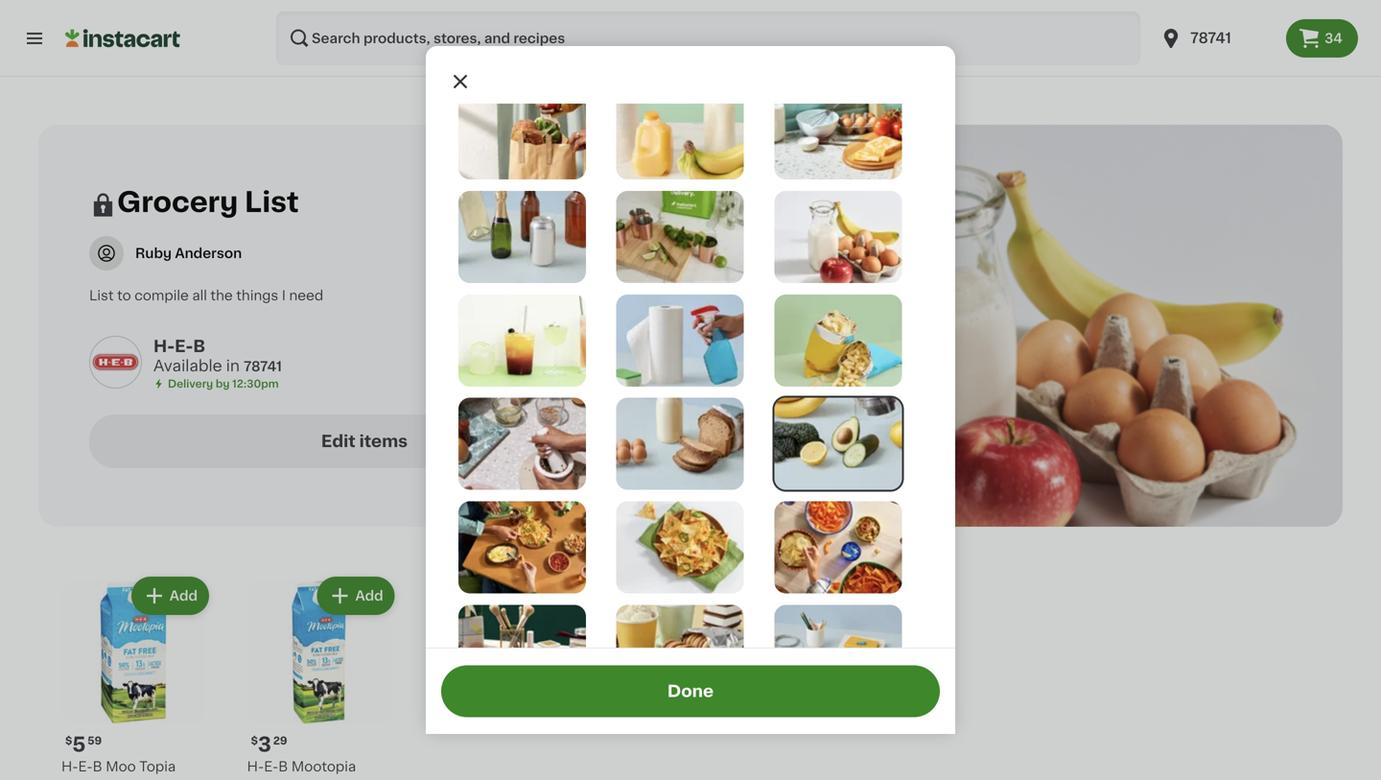 Task type: locate. For each thing, give the bounding box(es) containing it.
$ 3 29
[[251, 735, 287, 755]]

$ for 3
[[251, 736, 258, 746]]

edit
[[321, 433, 356, 450]]

0 horizontal spatial product group
[[54, 573, 213, 780]]

h- inside h-e-b moo topia lactose free fa
[[61, 760, 78, 773]]

a table with people sitting around it with a bowl of potato chips, doritos, and cheetos. image
[[775, 501, 902, 594]]

e- inside h-e-b moo topia lactose free fa
[[78, 760, 93, 773]]

grocery
[[117, 189, 238, 216]]

1 $ from the left
[[65, 736, 72, 746]]

free down moo at the bottom left of the page
[[119, 779, 149, 780]]

1 horizontal spatial product group
[[240, 573, 399, 780]]

h- down 3 in the left bottom of the page
[[247, 760, 264, 773]]

b inside h-e-b mootopia lactose free fa
[[279, 760, 288, 773]]

things
[[236, 289, 279, 302]]

in
[[226, 358, 240, 374]]

$ inside $ 5 59
[[65, 736, 72, 746]]

$ inside $ 3 29
[[251, 736, 258, 746]]

free
[[119, 779, 149, 780], [305, 779, 335, 780]]

0 horizontal spatial $
[[65, 736, 72, 746]]

delivery by 12:30pm
[[168, 379, 279, 389]]

2 add from the left
[[355, 589, 384, 603]]

e- down $ 5 59
[[78, 760, 93, 773]]

h-e-b moo topia lactose free fa
[[61, 760, 176, 780]]

1 horizontal spatial add
[[355, 589, 384, 603]]

2 horizontal spatial h-
[[247, 760, 264, 773]]

ruby
[[135, 247, 172, 260]]

by
[[216, 379, 230, 389]]

product group containing 5
[[54, 573, 213, 780]]

need
[[289, 289, 324, 302]]

a small bottle of milk, a bowl and a whisk, a carton of 6 eggs, a bunch of tomatoes on the vine, sliced cheese, a head of lettuce, and a loaf of bread. image
[[775, 87, 902, 179]]

h- for 3
[[247, 760, 264, 773]]

product group
[[54, 573, 213, 780], [240, 573, 399, 780]]

0 horizontal spatial add
[[170, 589, 198, 603]]

1 horizontal spatial h-
[[154, 338, 175, 355]]

e- for 3
[[264, 760, 279, 773]]

0 horizontal spatial add button
[[133, 579, 207, 613]]

$ left 59
[[65, 736, 72, 746]]

1 horizontal spatial add button
[[319, 579, 393, 613]]

2 horizontal spatial e-
[[264, 760, 279, 773]]

1 product group from the left
[[54, 573, 213, 780]]

2 horizontal spatial b
[[279, 760, 288, 773]]

29
[[273, 736, 287, 746]]

product group containing 3
[[240, 573, 399, 780]]

list left to
[[89, 289, 114, 302]]

1 lactose from the left
[[61, 779, 116, 780]]

1 horizontal spatial b
[[193, 338, 206, 355]]

0 horizontal spatial e-
[[78, 760, 93, 773]]

h- down 5
[[61, 760, 78, 773]]

1 vertical spatial list
[[89, 289, 114, 302]]

1 horizontal spatial $
[[251, 736, 258, 746]]

0 horizontal spatial list
[[89, 289, 114, 302]]

b
[[193, 338, 206, 355], [93, 760, 102, 773], [279, 760, 288, 773]]

$
[[65, 736, 72, 746], [251, 736, 258, 746]]

all
[[192, 289, 207, 302]]

1 add from the left
[[170, 589, 198, 603]]

add
[[170, 589, 198, 603], [355, 589, 384, 603]]

a person holding a tomato and a grocery bag with a baguette and vegetables. image
[[459, 87, 586, 179]]

e- down $ 3 29 on the bottom of page
[[264, 760, 279, 773]]

2 add button from the left
[[319, 579, 393, 613]]

list
[[245, 189, 299, 216], [89, 289, 114, 302]]

1 horizontal spatial lactose
[[247, 779, 302, 780]]

e- up "available" at the top of page
[[175, 338, 193, 355]]

done
[[668, 683, 714, 700]]

a keyboard, mouse, notebook, cup of pencils, wire cable. image
[[775, 605, 902, 697]]

lactose
[[61, 779, 116, 780], [247, 779, 302, 780]]

lactose down $ 3 29 on the bottom of page
[[247, 779, 302, 780]]

b down 29 at the left bottom of the page
[[279, 760, 288, 773]]

b inside h-e-b moo topia lactose free fa
[[93, 760, 102, 773]]

free down mootopia
[[305, 779, 335, 780]]

a carton of 6 eggs, an open loaf of bread, and a small bottle of milk. image
[[617, 398, 744, 490]]

0 horizontal spatial free
[[119, 779, 149, 780]]

items
[[360, 433, 408, 450]]

0 horizontal spatial h-
[[61, 760, 78, 773]]

e- inside h-e-b mootopia lactose free fa
[[264, 760, 279, 773]]

list up the i
[[245, 189, 299, 216]]

lactose down moo at the bottom left of the page
[[61, 779, 116, 780]]

3
[[258, 735, 271, 755]]

1 horizontal spatial e-
[[175, 338, 193, 355]]

b up "available" at the top of page
[[193, 338, 206, 355]]

two bags of chips open. image
[[775, 294, 902, 387]]

h- up "available" at the top of page
[[154, 338, 175, 355]]

the
[[211, 289, 233, 302]]

an assortment of glasses increasing in height with various cocktails. image
[[459, 294, 586, 387]]

1 horizontal spatial list
[[245, 189, 299, 216]]

b left moo at the bottom left of the page
[[93, 760, 102, 773]]

59
[[88, 736, 102, 746]]

a tabletop of makeup, skincare, and beauty products. image
[[459, 605, 586, 697]]

h-
[[154, 338, 175, 355], [61, 760, 78, 773], [247, 760, 264, 773]]

a marble tabletop with a wooden cutting board of cut limes, copper cups, and vodka bottles. image
[[617, 191, 744, 283]]

1 add button from the left
[[133, 579, 207, 613]]

add button for 3
[[319, 579, 393, 613]]

34
[[1325, 32, 1343, 45]]

$ left 29 at the left bottom of the page
[[251, 736, 258, 746]]

b for 5
[[93, 760, 102, 773]]

2 lactose from the left
[[247, 779, 302, 780]]

0 horizontal spatial b
[[93, 760, 102, 773]]

2 $ from the left
[[251, 736, 258, 746]]

1 free from the left
[[119, 779, 149, 780]]

2 product group from the left
[[240, 573, 399, 780]]

2 free from the left
[[305, 779, 335, 780]]

done button
[[441, 665, 940, 717]]

edit items button
[[89, 415, 640, 468]]

0 horizontal spatial lactose
[[61, 779, 116, 780]]

e-
[[175, 338, 193, 355], [78, 760, 93, 773], [264, 760, 279, 773]]

available
[[154, 358, 222, 374]]

b for 3
[[279, 760, 288, 773]]

moo
[[106, 760, 136, 773]]

h e b image
[[89, 336, 142, 389]]

to
[[117, 289, 131, 302]]

compile
[[135, 289, 189, 302]]

1 horizontal spatial free
[[305, 779, 335, 780]]

add button
[[133, 579, 207, 613], [319, 579, 393, 613]]

h- inside h-e-b mootopia lactose free fa
[[247, 760, 264, 773]]



Task type: describe. For each thing, give the bounding box(es) containing it.
0 vertical spatial list
[[245, 189, 299, 216]]

a roll of paper towels, a person holding a spray bottle of blue cleaning solution, and a sponge. image
[[617, 294, 744, 387]]

a bar of chocolate cut in half, a yellow pint of white ice cream, a green pint of white ice cream, an open pack of cookies, and a stack of ice cream sandwiches. image
[[617, 605, 744, 697]]

5
[[72, 735, 86, 755]]

edit items
[[321, 433, 408, 450]]

h- inside the h-e-b available in 78741
[[154, 338, 175, 355]]

grocery list
[[117, 189, 299, 216]]

h-e-b available in 78741
[[154, 338, 282, 374]]

b inside the h-e-b available in 78741
[[193, 338, 206, 355]]

34 button
[[1287, 19, 1359, 58]]

lactose inside h-e-b mootopia lactose free fa
[[247, 779, 302, 780]]

add for 3
[[355, 589, 384, 603]]

list to compile all the things i need
[[89, 289, 324, 302]]

add button for 5
[[133, 579, 207, 613]]

a bunch of kale, a sliced lemon, a half of an avocado, a cucumber, a bunch of bananas, and a blender. image
[[775, 398, 902, 490]]

free inside h-e-b moo topia lactose free fa
[[119, 779, 149, 780]]

delivery
[[168, 379, 213, 389]]

e- inside the h-e-b available in 78741
[[175, 338, 193, 355]]

e- for 5
[[78, 760, 93, 773]]

$ 5 59
[[65, 735, 102, 755]]

an apple, a small pitcher of milk, a banana, and a carton of 6 eggs. image
[[775, 191, 902, 283]]

bowl of nachos covered in cheese. image
[[617, 501, 744, 594]]

a person with white painted nails grinding some spices with a mortar and pestle. image
[[459, 398, 586, 490]]

h- for 5
[[61, 760, 78, 773]]

h-e-b mootopia lactose free fa
[[247, 760, 359, 780]]

lactose inside h-e-b moo topia lactose free fa
[[61, 779, 116, 780]]

12:30pm
[[232, 379, 279, 389]]

add for 5
[[170, 589, 198, 603]]

free inside h-e-b mootopia lactose free fa
[[305, 779, 335, 780]]

list_add_items dialog
[[426, 46, 956, 780]]

78741
[[244, 360, 282, 373]]

a table with people sitting around it with nachos and cheese, guacamole, and mixed chips. image
[[459, 501, 586, 594]]

i
[[282, 289, 286, 302]]

ruby anderson
[[135, 247, 242, 260]]

topia
[[139, 760, 176, 773]]

$ for 5
[[65, 736, 72, 746]]

mootopia
[[292, 760, 356, 773]]

a roll of paper towels, a gallon of orange juice, a small bottle of milk, a bunch of bananas. image
[[617, 87, 744, 179]]

instacart logo image
[[65, 27, 180, 50]]

a blue can, a silver can, an empty bottle, an empty champagne bottle, and two brown glass bottles. image
[[459, 191, 586, 283]]

anderson
[[175, 247, 242, 260]]



Task type: vqa. For each thing, say whether or not it's contained in the screenshot.
E- to the right
yes



